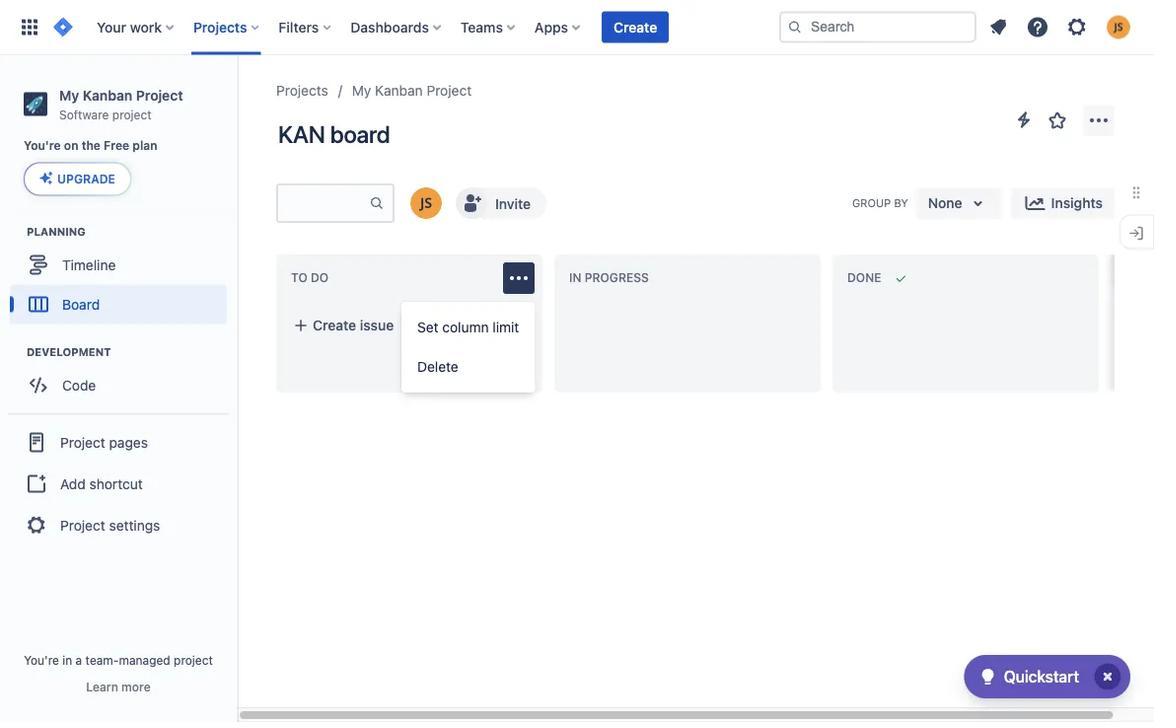 Task type: describe. For each thing, give the bounding box(es) containing it.
plan
[[133, 139, 157, 153]]

star kan board image
[[1046, 109, 1070, 132]]

teams button
[[455, 11, 523, 43]]

jira software image
[[51, 15, 75, 39]]

kanban for my kanban project software project
[[83, 87, 132, 103]]

projects for projects dropdown button
[[193, 19, 247, 35]]

set column limit button
[[402, 308, 535, 347]]

settings
[[109, 517, 160, 533]]

planning
[[27, 225, 86, 238]]

team-
[[85, 653, 119, 667]]

create issue
[[313, 317, 394, 334]]

learn more button
[[86, 679, 151, 695]]

my kanban project link
[[352, 79, 472, 103]]

code link
[[10, 365, 227, 405]]

insights
[[1051, 195, 1103, 211]]

code
[[62, 377, 96, 393]]

by
[[894, 196, 908, 209]]

work
[[130, 19, 162, 35]]

my kanban project
[[352, 82, 472, 99]]

your work
[[97, 19, 162, 35]]

group for the development icon
[[8, 413, 229, 553]]

development image
[[3, 340, 27, 363]]

on
[[64, 139, 78, 153]]

upgrade button
[[25, 163, 130, 195]]

set
[[417, 319, 439, 335]]

help image
[[1026, 15, 1050, 39]]

timeline
[[62, 256, 116, 273]]

primary element
[[12, 0, 779, 55]]

projects link
[[276, 79, 328, 103]]

appswitcher icon image
[[18, 15, 41, 39]]

learn more
[[86, 680, 151, 694]]

more
[[121, 680, 151, 694]]

upgrade
[[57, 172, 115, 186]]

project settings link
[[8, 504, 229, 547]]

planning group
[[10, 223, 236, 330]]

do
[[311, 271, 329, 285]]

limit
[[493, 319, 519, 335]]

none button
[[916, 187, 1002, 219]]

a
[[76, 653, 82, 667]]

insights image
[[1024, 191, 1048, 215]]

you're on the free plan
[[24, 139, 157, 153]]

kan
[[278, 120, 325, 148]]

invite button
[[454, 185, 549, 221]]

create for create
[[614, 19, 657, 35]]

0 vertical spatial more image
[[1087, 109, 1111, 132]]

projects for the projects link
[[276, 82, 328, 99]]

delete
[[417, 359, 459, 375]]

Search this board text field
[[278, 186, 369, 221]]

your profile and settings image
[[1107, 15, 1131, 39]]

delete button
[[402, 347, 535, 387]]

board
[[62, 296, 100, 312]]

project down add
[[60, 517, 105, 533]]

project down teams
[[427, 82, 472, 99]]

teams
[[461, 19, 503, 35]]

add shortcut
[[60, 476, 143, 492]]

software
[[59, 107, 109, 121]]

project inside my kanban project software project
[[112, 107, 152, 121]]

add shortcut button
[[8, 464, 229, 504]]

apps
[[535, 19, 568, 35]]

projects button
[[187, 11, 267, 43]]

project settings
[[60, 517, 160, 533]]

the
[[82, 139, 101, 153]]

filters button
[[273, 11, 339, 43]]



Task type: locate. For each thing, give the bounding box(es) containing it.
0 vertical spatial group
[[402, 302, 535, 393]]

kan board
[[278, 120, 390, 148]]

add people image
[[460, 191, 483, 215]]

1 horizontal spatial my
[[352, 82, 371, 99]]

project up add
[[60, 434, 105, 450]]

quickstart
[[1004, 667, 1079, 686]]

Search field
[[779, 11, 977, 43]]

more image
[[1087, 109, 1111, 132], [507, 266, 531, 290]]

project
[[112, 107, 152, 121], [174, 653, 213, 667]]

filters
[[279, 19, 319, 35]]

group by
[[852, 196, 908, 209]]

my for my kanban project
[[352, 82, 371, 99]]

create
[[614, 19, 657, 35], [313, 317, 356, 334]]

invite
[[495, 195, 531, 211]]

in
[[62, 653, 72, 667]]

my up "software"
[[59, 87, 79, 103]]

project pages
[[60, 434, 148, 450]]

projects up sidebar navigation icon
[[193, 19, 247, 35]]

my for my kanban project software project
[[59, 87, 79, 103]]

insights button
[[1012, 187, 1115, 219]]

free
[[104, 139, 129, 153]]

progress
[[585, 271, 649, 285]]

you're for you're in a team-managed project
[[24, 653, 59, 667]]

0 vertical spatial create
[[614, 19, 657, 35]]

create button
[[602, 11, 669, 43]]

your
[[97, 19, 126, 35]]

development group
[[10, 344, 236, 411]]

1 horizontal spatial projects
[[276, 82, 328, 99]]

projects
[[193, 19, 247, 35], [276, 82, 328, 99]]

to do
[[291, 271, 329, 285]]

0 horizontal spatial projects
[[193, 19, 247, 35]]

0 horizontal spatial my
[[59, 87, 79, 103]]

dashboards
[[351, 19, 429, 35]]

group containing set column limit
[[402, 302, 535, 393]]

dismiss quickstart image
[[1092, 661, 1124, 693]]

sidebar navigation image
[[215, 79, 259, 118]]

project up plan
[[136, 87, 183, 103]]

1 horizontal spatial group
[[402, 302, 535, 393]]

1 vertical spatial you're
[[24, 653, 59, 667]]

more image
[[785, 266, 809, 290]]

create column image
[[1115, 259, 1139, 282]]

you're left in
[[24, 653, 59, 667]]

0 vertical spatial project
[[112, 107, 152, 121]]

managed
[[119, 653, 170, 667]]

1 you're from the top
[[24, 139, 61, 153]]

dashboards button
[[345, 11, 449, 43]]

2 you're from the top
[[24, 653, 59, 667]]

automations menu button icon image
[[1012, 108, 1036, 132]]

add
[[60, 476, 86, 492]]

kanban up "software"
[[83, 87, 132, 103]]

kanban for my kanban project
[[375, 82, 423, 99]]

create issue button
[[281, 308, 538, 343]]

1 vertical spatial group
[[8, 413, 229, 553]]

create inside primary element
[[614, 19, 657, 35]]

john smith image
[[410, 187, 442, 219]]

group for check image
[[402, 302, 535, 393]]

project
[[427, 82, 472, 99], [136, 87, 183, 103], [60, 434, 105, 450], [60, 517, 105, 533]]

apps button
[[529, 11, 588, 43]]

more image up limit
[[507, 266, 531, 290]]

group containing project pages
[[8, 413, 229, 553]]

project up plan
[[112, 107, 152, 121]]

done
[[848, 271, 882, 285]]

quickstart button
[[965, 655, 1131, 699]]

1 vertical spatial projects
[[276, 82, 328, 99]]

1 vertical spatial create
[[313, 317, 356, 334]]

more image right star kan board image
[[1087, 109, 1111, 132]]

projects up kan in the top left of the page
[[276, 82, 328, 99]]

you're in a team-managed project
[[24, 653, 213, 667]]

your work button
[[91, 11, 182, 43]]

1 horizontal spatial kanban
[[375, 82, 423, 99]]

pages
[[109, 434, 148, 450]]

banner containing your work
[[0, 0, 1154, 55]]

0 vertical spatial projects
[[193, 19, 247, 35]]

group
[[402, 302, 535, 393], [8, 413, 229, 553]]

my up board
[[352, 82, 371, 99]]

jira software image
[[51, 15, 75, 39]]

planning image
[[3, 219, 27, 243]]

search image
[[787, 19, 803, 35]]

banner
[[0, 0, 1154, 55]]

1 horizontal spatial more image
[[1087, 109, 1111, 132]]

check image
[[976, 665, 1000, 689]]

in progress
[[569, 271, 649, 285]]

development
[[27, 345, 111, 358]]

you're left on
[[24, 139, 61, 153]]

0 horizontal spatial group
[[8, 413, 229, 553]]

my
[[352, 82, 371, 99], [59, 87, 79, 103]]

0 vertical spatial you're
[[24, 139, 61, 153]]

you're
[[24, 139, 61, 153], [24, 653, 59, 667]]

kanban up board
[[375, 82, 423, 99]]

0 horizontal spatial create
[[313, 317, 356, 334]]

project pages link
[[8, 421, 229, 464]]

board link
[[10, 284, 227, 324]]

learn
[[86, 680, 118, 694]]

column
[[442, 319, 489, 335]]

notifications image
[[987, 15, 1010, 39]]

kanban
[[375, 82, 423, 99], [83, 87, 132, 103]]

board
[[330, 120, 390, 148]]

project inside my kanban project software project
[[136, 87, 183, 103]]

shortcut
[[89, 476, 143, 492]]

projects inside dropdown button
[[193, 19, 247, 35]]

project inside "link"
[[60, 434, 105, 450]]

timeline link
[[10, 245, 227, 284]]

1 horizontal spatial create
[[614, 19, 657, 35]]

set column limit
[[417, 319, 519, 335]]

group
[[852, 196, 891, 209]]

0 horizontal spatial more image
[[507, 266, 531, 290]]

none
[[928, 195, 963, 211]]

my kanban project software project
[[59, 87, 183, 121]]

you're for you're on the free plan
[[24, 139, 61, 153]]

0 horizontal spatial project
[[112, 107, 152, 121]]

to
[[291, 271, 308, 285]]

create for create issue
[[313, 317, 356, 334]]

create left 'issue'
[[313, 317, 356, 334]]

kanban inside my kanban project software project
[[83, 87, 132, 103]]

1 vertical spatial more image
[[507, 266, 531, 290]]

my inside my kanban project software project
[[59, 87, 79, 103]]

in
[[569, 271, 582, 285]]

create right apps dropdown button
[[614, 19, 657, 35]]

issue
[[360, 317, 394, 334]]

1 horizontal spatial project
[[174, 653, 213, 667]]

1 vertical spatial project
[[174, 653, 213, 667]]

project right managed
[[174, 653, 213, 667]]

settings image
[[1066, 15, 1089, 39]]

0 horizontal spatial kanban
[[83, 87, 132, 103]]



Task type: vqa. For each thing, say whether or not it's contained in the screenshot.
Settings image
yes



